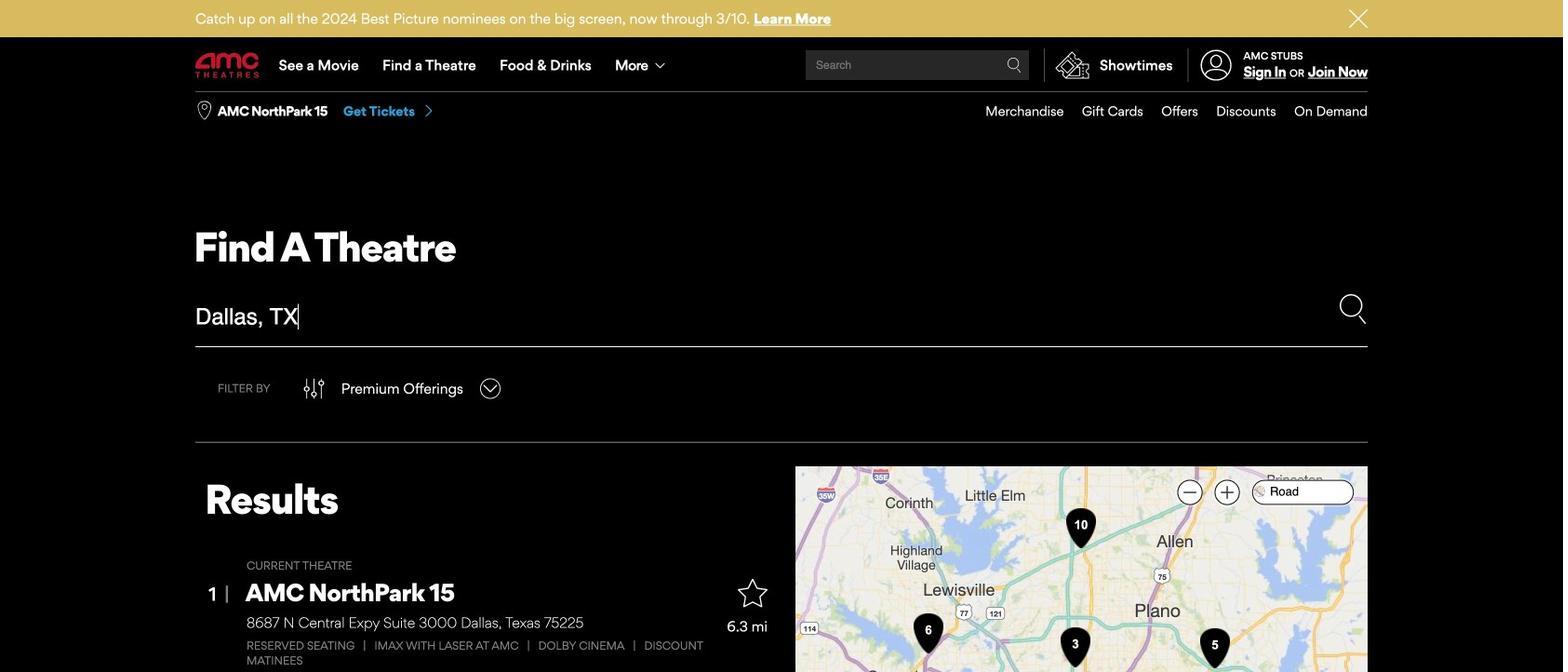 Task type: vqa. For each thing, say whether or not it's contained in the screenshot.
Close This Dialog Image
no



Task type: locate. For each thing, give the bounding box(es) containing it.
cookie consent banner dialog
[[0, 622, 1564, 672]]

showtimes image
[[1045, 48, 1100, 82]]

menu item
[[968, 92, 1064, 130], [1064, 92, 1144, 130], [1144, 92, 1199, 130], [1199, 92, 1277, 130], [1277, 92, 1368, 130]]

Search by City, Zip or Theatre text field
[[195, 294, 1259, 339]]

0 vertical spatial menu
[[195, 39, 1368, 91]]

premium formats element
[[247, 639, 718, 668]]

1 menu item from the left
[[968, 92, 1064, 130]]

menu
[[195, 39, 1368, 91], [968, 92, 1368, 130]]

sign in or join amc stubs element
[[1188, 39, 1368, 91]]

amc logo image
[[195, 52, 261, 78], [195, 52, 261, 78]]

user profile image
[[1191, 50, 1243, 81]]



Task type: describe. For each thing, give the bounding box(es) containing it.
submit search icon image
[[1007, 58, 1022, 73]]

5 menu item from the left
[[1277, 92, 1368, 130]]

Click to Favorite this theatre checkbox
[[738, 578, 768, 608]]

search the AMC website text field
[[814, 58, 1007, 72]]

3 menu item from the left
[[1144, 92, 1199, 130]]

2 menu item from the left
[[1064, 92, 1144, 130]]

submit search image
[[1339, 294, 1368, 324]]

1 vertical spatial menu
[[968, 92, 1368, 130]]

4 menu item from the left
[[1199, 92, 1277, 130]]



